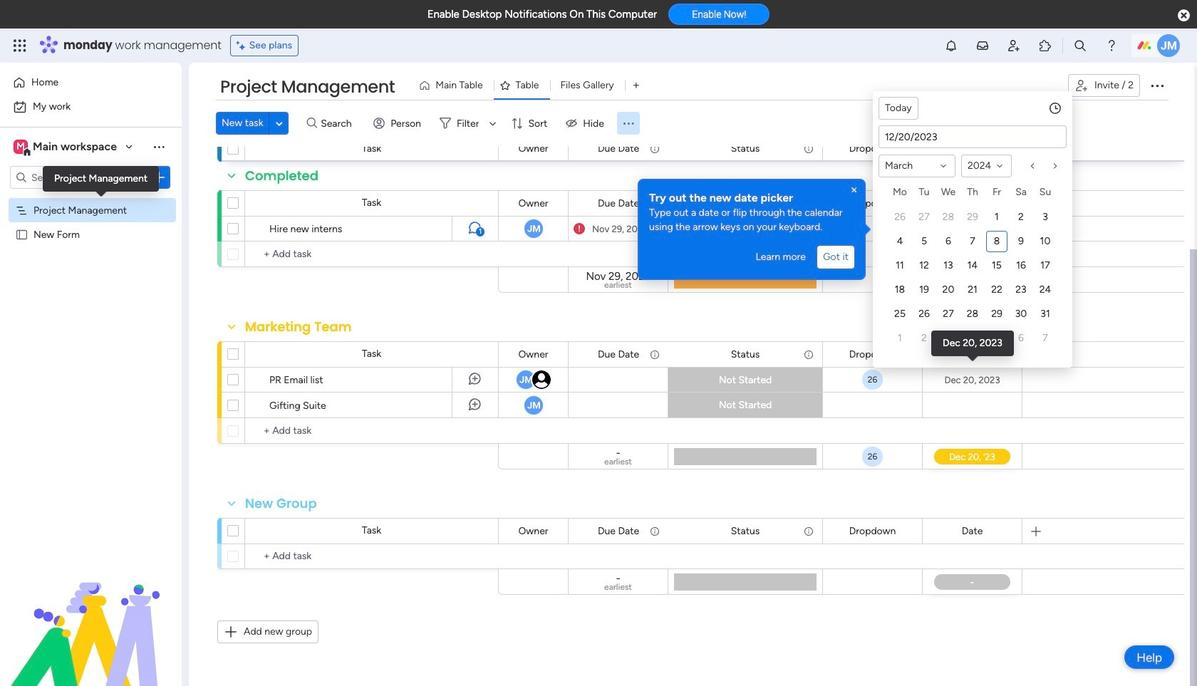 Task type: describe. For each thing, give the bounding box(es) containing it.
previous image
[[1027, 160, 1038, 172]]

v2 search image
[[307, 115, 317, 131]]

Search in workspace field
[[30, 169, 119, 186]]

options image
[[152, 170, 166, 185]]

search everything image
[[1073, 38, 1087, 53]]

dapulse close image
[[1178, 9, 1190, 23]]

monday element
[[888, 184, 912, 205]]

sunday element
[[1033, 184, 1057, 205]]

wednesday element
[[936, 184, 961, 205]]

Date field
[[879, 126, 1066, 147]]

update feed image
[[975, 38, 990, 53]]

menu image
[[621, 116, 635, 130]]

add view image
[[633, 80, 639, 91]]

workspace options image
[[152, 139, 166, 154]]

1 vertical spatial option
[[9, 95, 173, 118]]

select product image
[[13, 38, 27, 53]]

thursday element
[[961, 184, 985, 205]]

see plans image
[[236, 38, 249, 53]]

public board image
[[15, 227, 29, 241]]

arrow down image
[[484, 115, 501, 132]]

jeremy miller image
[[1157, 34, 1180, 57]]

v2 overdue deadline image
[[574, 222, 585, 235]]



Task type: vqa. For each thing, say whether or not it's contained in the screenshot.
the circle o image
no



Task type: locate. For each thing, give the bounding box(es) containing it.
tuesday element
[[912, 184, 936, 205]]

0 vertical spatial option
[[9, 71, 173, 94]]

angle down image
[[276, 118, 283, 129]]

march image
[[938, 160, 949, 172]]

workspace selection element
[[14, 138, 119, 157]]

saturday element
[[1009, 184, 1033, 205]]

lottie animation element
[[0, 542, 182, 686]]

close image
[[849, 185, 860, 196]]

next image
[[1050, 160, 1061, 172]]

options image
[[1149, 77, 1166, 94], [198, 362, 209, 397], [198, 387, 209, 423]]

notifications image
[[944, 38, 958, 53]]

workspace image
[[14, 139, 28, 155]]

add time image
[[1048, 101, 1062, 115]]

column information image
[[649, 198, 661, 209], [803, 349, 814, 360], [649, 526, 661, 537], [803, 526, 814, 537]]

grid
[[888, 184, 1057, 351]]

heading
[[649, 190, 854, 206]]

2024 image
[[994, 160, 1006, 172]]

Search field
[[317, 113, 360, 133]]

lottie animation image
[[0, 542, 182, 686]]

friday element
[[985, 184, 1009, 205]]

option
[[9, 71, 173, 94], [9, 95, 173, 118], [0, 197, 182, 200]]

monday marketplace image
[[1038, 38, 1052, 53]]

list box
[[0, 195, 182, 439]]

invite members image
[[1007, 38, 1021, 53]]

2 vertical spatial option
[[0, 197, 182, 200]]

+ Add task text field
[[252, 246, 492, 263]]

None field
[[217, 75, 398, 99], [242, 113, 285, 131], [515, 141, 552, 156], [594, 141, 643, 156], [727, 141, 763, 156], [846, 141, 899, 156], [958, 141, 986, 156], [242, 167, 322, 185], [515, 196, 552, 211], [594, 196, 643, 211], [727, 196, 763, 211], [846, 196, 899, 211], [958, 196, 986, 211], [242, 318, 355, 336], [515, 347, 552, 362], [594, 347, 643, 362], [727, 347, 763, 362], [846, 347, 899, 362], [958, 347, 986, 362], [242, 495, 320, 513], [515, 523, 552, 539], [594, 523, 643, 539], [727, 523, 763, 539], [846, 523, 899, 539], [958, 523, 986, 539], [217, 75, 398, 99], [242, 113, 285, 131], [515, 141, 552, 156], [594, 141, 643, 156], [727, 141, 763, 156], [846, 141, 899, 156], [958, 141, 986, 156], [242, 167, 322, 185], [515, 196, 552, 211], [594, 196, 643, 211], [727, 196, 763, 211], [846, 196, 899, 211], [958, 196, 986, 211], [242, 318, 355, 336], [515, 347, 552, 362], [594, 347, 643, 362], [727, 347, 763, 362], [846, 347, 899, 362], [958, 347, 986, 362], [242, 495, 320, 513], [515, 523, 552, 539], [594, 523, 643, 539], [727, 523, 763, 539], [846, 523, 899, 539], [958, 523, 986, 539]]

column information image
[[649, 143, 661, 154], [803, 143, 814, 154], [803, 198, 814, 209], [649, 349, 661, 360]]

help image
[[1104, 38, 1119, 53]]

row group
[[888, 205, 1057, 351]]



